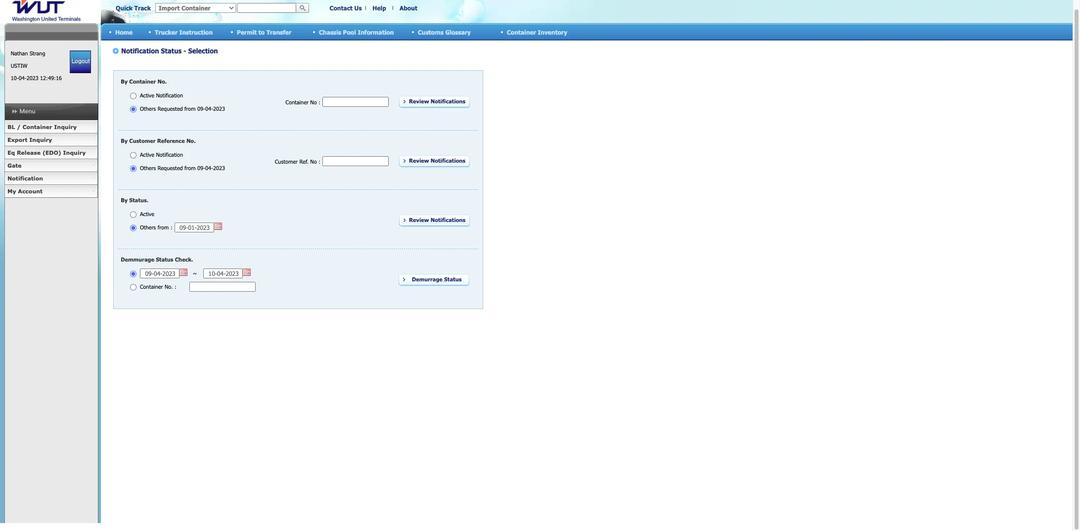 Task type: describe. For each thing, give the bounding box(es) containing it.
(edo)
[[42, 149, 61, 156]]

strang
[[30, 50, 45, 56]]

export inquiry
[[7, 137, 52, 143]]

trucker
[[155, 28, 178, 35]]

bl / container inquiry
[[7, 124, 77, 130]]

12:49:17
[[40, 75, 62, 81]]

notification
[[7, 175, 43, 182]]

about link
[[400, 4, 418, 11]]

customs
[[418, 28, 444, 35]]

inquiry for (edo)
[[63, 149, 86, 156]]

export inquiry link
[[4, 134, 98, 146]]

customs glossary
[[418, 28, 471, 35]]

bl / container inquiry link
[[4, 121, 98, 134]]

trucker instruction
[[155, 28, 213, 35]]

my account
[[7, 188, 43, 194]]

release
[[17, 149, 41, 156]]

contact us
[[330, 4, 362, 11]]

account
[[18, 188, 43, 194]]

permit to transfer
[[237, 28, 292, 35]]

04-
[[19, 75, 27, 81]]

inquiry for container
[[54, 124, 77, 130]]

permit
[[237, 28, 257, 35]]

export
[[7, 137, 28, 143]]

about
[[400, 4, 418, 11]]

10-04-2023 12:49:17
[[11, 75, 62, 81]]

inventory
[[538, 28, 568, 35]]

nathan strang
[[11, 50, 45, 56]]

eq release (edo) inquiry
[[7, 149, 86, 156]]

home
[[115, 28, 133, 35]]



Task type: vqa. For each thing, say whether or not it's contained in the screenshot.
the to
yes



Task type: locate. For each thing, give the bounding box(es) containing it.
ustiw
[[11, 62, 27, 69]]

glossary
[[446, 28, 471, 35]]

eq
[[7, 149, 15, 156]]

eq release (edo) inquiry link
[[4, 146, 98, 159]]

0 vertical spatial inquiry
[[54, 124, 77, 130]]

pool
[[343, 28, 356, 35]]

container inventory
[[507, 28, 568, 35]]

1 vertical spatial container
[[23, 124, 52, 130]]

help link
[[373, 4, 386, 11]]

10-
[[11, 75, 19, 81]]

container up export inquiry
[[23, 124, 52, 130]]

quick track
[[116, 4, 151, 11]]

to
[[259, 28, 265, 35]]

gate link
[[4, 159, 98, 172]]

1 vertical spatial inquiry
[[29, 137, 52, 143]]

track
[[134, 4, 151, 11]]

2023
[[27, 75, 38, 81]]

my account link
[[4, 185, 98, 198]]

inquiry up export inquiry link on the top of page
[[54, 124, 77, 130]]

notification link
[[4, 172, 98, 185]]

gate
[[7, 162, 22, 169]]

quick
[[116, 4, 133, 11]]

transfer
[[267, 28, 292, 35]]

/
[[17, 124, 21, 130]]

us
[[355, 4, 362, 11]]

None text field
[[237, 3, 296, 13]]

container
[[507, 28, 536, 35], [23, 124, 52, 130]]

container left inventory at the top
[[507, 28, 536, 35]]

0 vertical spatial container
[[507, 28, 536, 35]]

my
[[7, 188, 16, 194]]

inquiry right '(edo)'
[[63, 149, 86, 156]]

1 horizontal spatial container
[[507, 28, 536, 35]]

chassis pool information
[[319, 28, 394, 35]]

inquiry down bl / container inquiry
[[29, 137, 52, 143]]

login image
[[70, 50, 91, 73]]

inquiry
[[54, 124, 77, 130], [29, 137, 52, 143], [63, 149, 86, 156]]

information
[[358, 28, 394, 35]]

help
[[373, 4, 386, 11]]

contact
[[330, 4, 353, 11]]

chassis
[[319, 28, 341, 35]]

instruction
[[179, 28, 213, 35]]

contact us link
[[330, 4, 362, 11]]

2 vertical spatial inquiry
[[63, 149, 86, 156]]

0 horizontal spatial container
[[23, 124, 52, 130]]

bl
[[7, 124, 15, 130]]

nathan
[[11, 50, 28, 56]]



